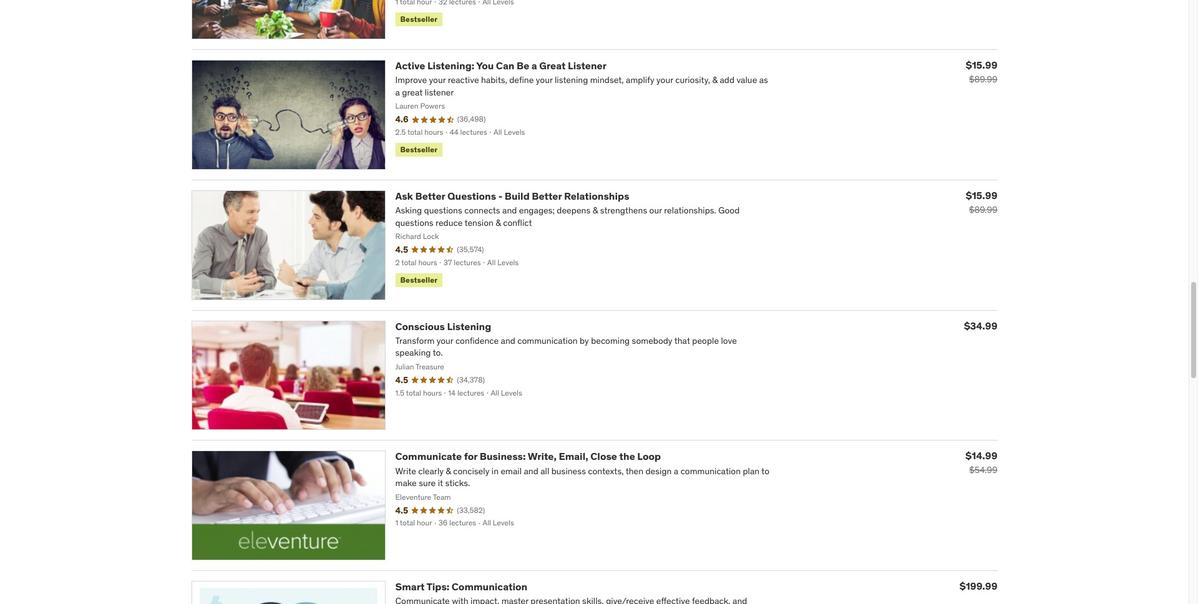Task type: describe. For each thing, give the bounding box(es) containing it.
ask better questions - build better relationships
[[395, 190, 629, 202]]

$15.99 for ask better questions - build better relationships
[[966, 189, 998, 201]]

$15.99 for active listening: you can be a great listener
[[966, 59, 998, 71]]

smart tips: communication link
[[395, 581, 527, 593]]

-
[[498, 190, 503, 202]]

conscious listening
[[395, 320, 491, 332]]

a
[[532, 59, 537, 72]]

the
[[619, 450, 635, 463]]

communicate
[[395, 450, 462, 463]]

active
[[395, 59, 425, 72]]

listener
[[568, 59, 607, 72]]

relationships
[[564, 190, 629, 202]]

for
[[464, 450, 478, 463]]

questions
[[448, 190, 496, 202]]

tips:
[[427, 581, 450, 593]]

communicate for business: write, email, close the loop link
[[395, 450, 661, 463]]

active listening: you can be a great listener
[[395, 59, 607, 72]]

$54.99
[[969, 465, 998, 476]]

you
[[476, 59, 494, 72]]

$199.99
[[960, 580, 998, 592]]

$89.99 for active listening: you can be a great listener
[[969, 74, 998, 85]]

listening
[[447, 320, 491, 332]]

great
[[539, 59, 566, 72]]

email,
[[559, 450, 588, 463]]

smart
[[395, 581, 425, 593]]



Task type: locate. For each thing, give the bounding box(es) containing it.
better
[[415, 190, 445, 202], [532, 190, 562, 202]]

$34.99
[[964, 319, 998, 332]]

1 vertical spatial $89.99
[[969, 204, 998, 215]]

$15.99 $89.99 for ask better questions - build better relationships
[[966, 189, 998, 215]]

2 $89.99 from the top
[[969, 204, 998, 215]]

0 vertical spatial $89.99
[[969, 74, 998, 85]]

better right build in the top of the page
[[532, 190, 562, 202]]

$14.99 $54.99
[[966, 450, 998, 476]]

ask
[[395, 190, 413, 202]]

1 horizontal spatial better
[[532, 190, 562, 202]]

be
[[517, 59, 529, 72]]

0 vertical spatial $15.99
[[966, 59, 998, 71]]

1 vertical spatial $15.99
[[966, 189, 998, 201]]

business:
[[480, 450, 526, 463]]

can
[[496, 59, 515, 72]]

loop
[[637, 450, 661, 463]]

1 better from the left
[[415, 190, 445, 202]]

conscious
[[395, 320, 445, 332]]

1 $89.99 from the top
[[969, 74, 998, 85]]

$14.99
[[966, 450, 998, 462]]

$15.99
[[966, 59, 998, 71], [966, 189, 998, 201]]

build
[[505, 190, 530, 202]]

communicate for business: write, email, close the loop
[[395, 450, 661, 463]]

0 vertical spatial $15.99 $89.99
[[966, 59, 998, 85]]

$89.99
[[969, 74, 998, 85], [969, 204, 998, 215]]

2 $15.99 from the top
[[966, 189, 998, 201]]

1 vertical spatial $15.99 $89.99
[[966, 189, 998, 215]]

1 $15.99 $89.99 from the top
[[966, 59, 998, 85]]

conscious listening link
[[395, 320, 491, 332]]

2 $15.99 $89.99 from the top
[[966, 189, 998, 215]]

$15.99 $89.99
[[966, 59, 998, 85], [966, 189, 998, 215]]

better right ask
[[415, 190, 445, 202]]

communication
[[452, 581, 527, 593]]

smart tips: communication
[[395, 581, 527, 593]]

active listening: you can be a great listener link
[[395, 59, 607, 72]]

write,
[[528, 450, 557, 463]]

close
[[591, 450, 617, 463]]

$15.99 $89.99 for active listening: you can be a great listener
[[966, 59, 998, 85]]

$89.99 for ask better questions - build better relationships
[[969, 204, 998, 215]]

ask better questions - build better relationships link
[[395, 190, 629, 202]]

2 better from the left
[[532, 190, 562, 202]]

0 horizontal spatial better
[[415, 190, 445, 202]]

1 $15.99 from the top
[[966, 59, 998, 71]]

listening:
[[427, 59, 474, 72]]



Task type: vqa. For each thing, say whether or not it's contained in the screenshot.
bottom $89.99
yes



